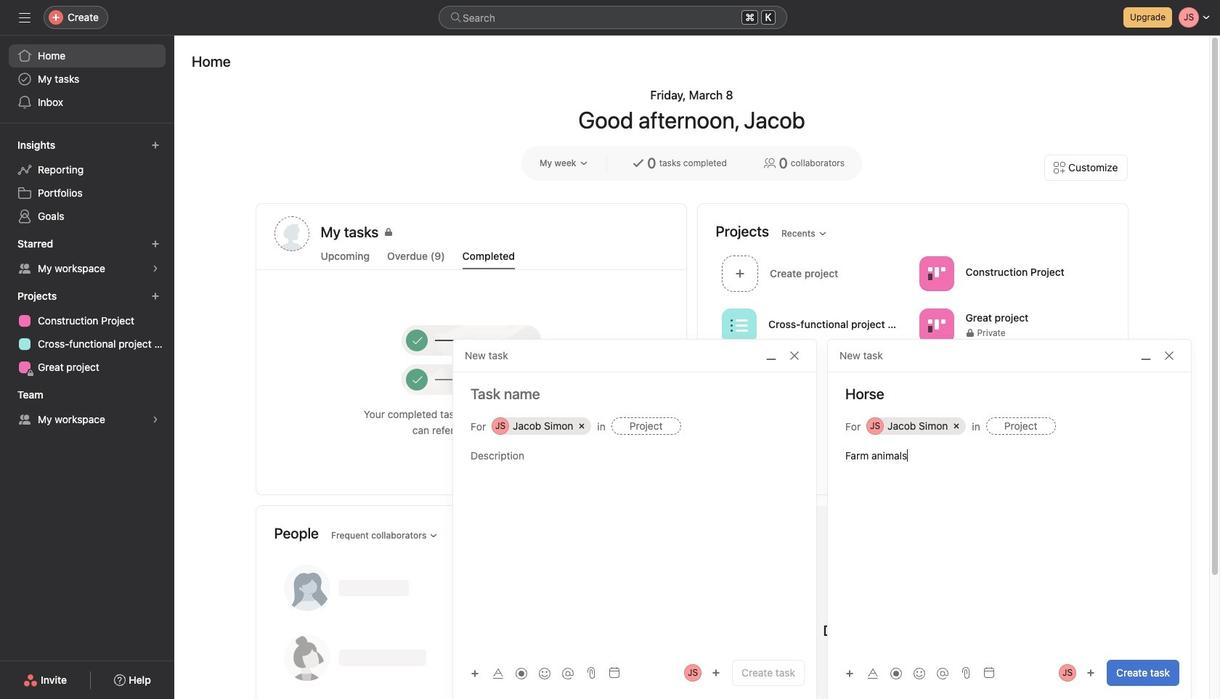 Task type: locate. For each thing, give the bounding box(es) containing it.
emoji image right record a video image
[[539, 668, 551, 680]]

board image
[[928, 317, 945, 335]]

global element
[[0, 36, 174, 123]]

insights element
[[0, 132, 174, 231]]

0 horizontal spatial emoji image
[[539, 668, 551, 680]]

0 horizontal spatial add or remove collaborators from this task image
[[712, 669, 721, 678]]

close image for minimize image
[[789, 350, 801, 362]]

formatting image
[[493, 668, 504, 680], [867, 668, 879, 680]]

1 dialog from the left
[[453, 340, 817, 700]]

attach a file or paste an image image left select due date icon
[[960, 668, 972, 679]]

1 formatting image from the left
[[493, 668, 504, 680]]

2 dialog from the left
[[828, 340, 1191, 700]]

1 horizontal spatial attach a file or paste an image image
[[960, 668, 972, 679]]

insert an object image
[[471, 669, 479, 678]]

2 close image from the left
[[1164, 350, 1175, 362]]

1 horizontal spatial add or remove collaborators from this task image
[[1087, 669, 1096, 678]]

emoji image right record a video icon
[[914, 668, 926, 680]]

close image
[[789, 350, 801, 362], [1164, 350, 1175, 362]]

toolbar for the attach a file or paste an image for at mention image
[[840, 663, 956, 684]]

attach a file or paste an image image left select due date image
[[586, 668, 597, 679]]

hide sidebar image
[[19, 12, 31, 23]]

1 attach a file or paste an image image from the left
[[586, 668, 597, 679]]

add or remove collaborators from this task image for select due date image
[[712, 669, 721, 678]]

0 horizontal spatial toolbar
[[465, 663, 581, 684]]

at mention image
[[937, 668, 949, 680]]

starred element
[[0, 231, 174, 283]]

emoji image
[[539, 668, 551, 680], [914, 668, 926, 680]]

minimize image
[[766, 350, 777, 362]]

2 toolbar from the left
[[840, 663, 956, 684]]

select due date image
[[609, 668, 620, 679]]

0 horizontal spatial attach a file or paste an image image
[[586, 668, 597, 679]]

formatting image right insert an object image
[[867, 668, 879, 680]]

1 add or remove collaborators from this task image from the left
[[712, 669, 721, 678]]

1 toolbar from the left
[[465, 663, 581, 684]]

None field
[[439, 6, 787, 29]]

2 formatting image from the left
[[867, 668, 879, 680]]

add or remove collaborators from this task image
[[712, 669, 721, 678], [1087, 669, 1096, 678]]

1 close image from the left
[[789, 350, 801, 362]]

1 horizontal spatial close image
[[1164, 350, 1175, 362]]

dialog
[[453, 340, 817, 700], [828, 340, 1191, 700]]

2 attach a file or paste an image image from the left
[[960, 668, 972, 679]]

close image right minimize image
[[789, 350, 801, 362]]

formatting image for record a video icon
[[867, 668, 879, 680]]

record a video image
[[516, 668, 527, 680]]

2 add or remove collaborators from this task image from the left
[[1087, 669, 1096, 678]]

attach a file or paste an image image for at mention icon
[[586, 668, 597, 679]]

1 horizontal spatial formatting image
[[867, 668, 879, 680]]

2 emoji image from the left
[[914, 668, 926, 680]]

0 horizontal spatial formatting image
[[493, 668, 504, 680]]

close image right minimize icon
[[1164, 350, 1175, 362]]

0 horizontal spatial close image
[[789, 350, 801, 362]]

1 horizontal spatial toolbar
[[840, 663, 956, 684]]

1 horizontal spatial dialog
[[828, 340, 1191, 700]]

1 emoji image from the left
[[539, 668, 551, 680]]

1 horizontal spatial emoji image
[[914, 668, 926, 680]]

attach a file or paste an image image
[[586, 668, 597, 679], [960, 668, 972, 679]]

formatting image left record a video image
[[493, 668, 504, 680]]

0 horizontal spatial dialog
[[453, 340, 817, 700]]

toolbar
[[465, 663, 581, 684], [840, 663, 956, 684]]

formatting image for record a video image
[[493, 668, 504, 680]]



Task type: describe. For each thing, give the bounding box(es) containing it.
Task name text field
[[453, 384, 817, 405]]

add or remove collaborators from this task image for select due date icon
[[1087, 669, 1096, 678]]

new project or portfolio image
[[151, 292, 160, 301]]

close image for minimize icon
[[1164, 350, 1175, 362]]

see details, my workspace image
[[151, 416, 160, 424]]

add items to starred image
[[151, 240, 160, 248]]

at mention image
[[562, 668, 574, 680]]

minimize image
[[1141, 350, 1152, 362]]

emoji image for at mention icon
[[539, 668, 551, 680]]

new insights image
[[151, 141, 160, 150]]

list image
[[730, 317, 748, 335]]

board image
[[928, 265, 945, 282]]

Search tasks, projects, and more text field
[[439, 6, 787, 29]]

add profile photo image
[[274, 216, 309, 251]]

see details, my workspace image
[[151, 264, 160, 273]]

toolbar for at mention icon's the attach a file or paste an image
[[465, 663, 581, 684]]

select due date image
[[984, 668, 995, 679]]

insert an object image
[[846, 669, 854, 678]]

teams element
[[0, 382, 174, 434]]

attach a file or paste an image image for at mention image
[[960, 668, 972, 679]]

Task name text field
[[828, 384, 1191, 405]]

projects element
[[0, 283, 174, 382]]

emoji image for at mention image
[[914, 668, 926, 680]]

record a video image
[[891, 668, 902, 680]]



Task type: vqa. For each thing, say whether or not it's contained in the screenshot.
rightmost Task
no



